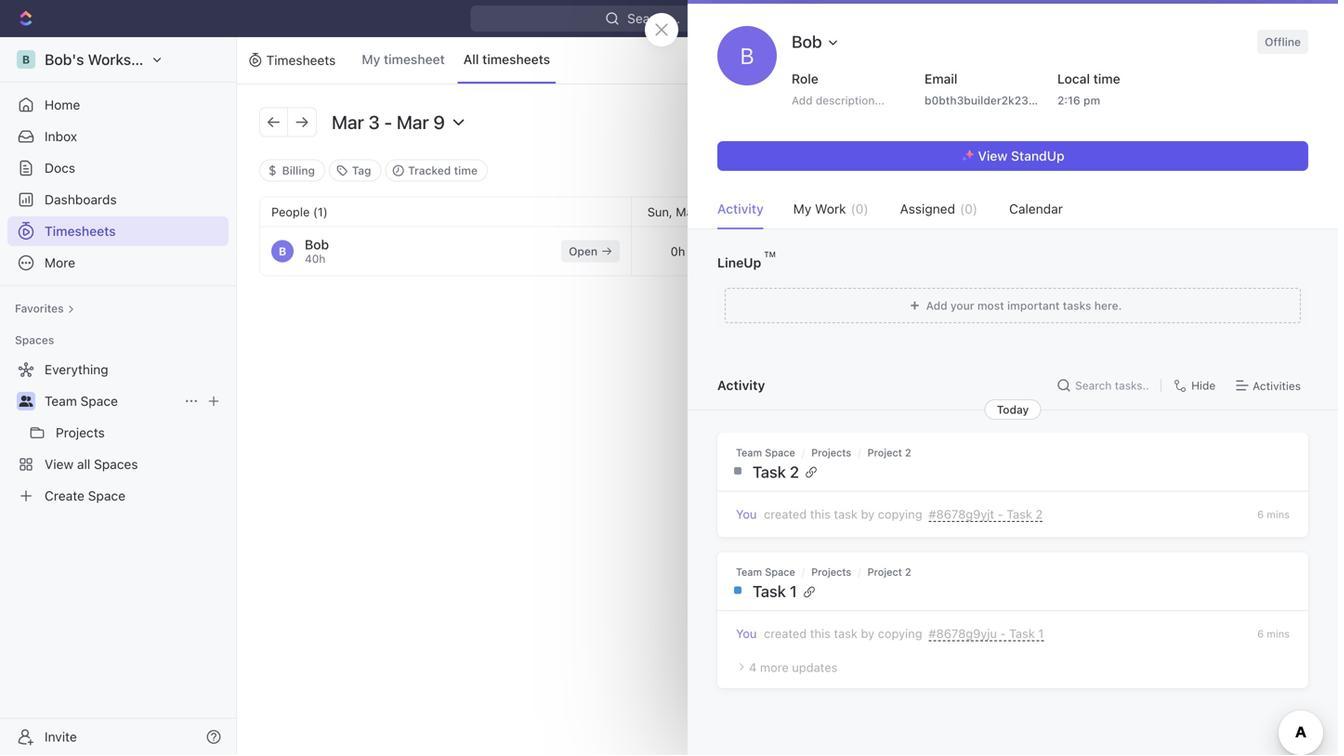Task type: vqa. For each thing, say whether or not it's contained in the screenshot.
Client 1 Scope of Work Docs link
no



Task type: locate. For each thing, give the bounding box(es) containing it.
1 horizontal spatial bob
[[792, 32, 822, 52]]

0 vertical spatial add
[[792, 94, 813, 107]]

0 vertical spatial 6
[[1258, 509, 1264, 521]]

project for task 1
[[868, 567, 902, 579]]

1 horizontal spatial 1
[[1038, 627, 1044, 641]]

mins for 1
[[1267, 628, 1290, 640]]

0 vertical spatial mins
[[1267, 509, 1290, 521]]

you for you created this task by copying #8678g9yju - task 1
[[736, 627, 757, 641]]

my left the work
[[793, 201, 812, 217]]

1 vertical spatial spaces
[[94, 457, 138, 472]]

3 up tag
[[368, 111, 380, 133]]

- right #8678g9yjt
[[998, 507, 1003, 521]]

1 team space / projects / project 2 from the top
[[736, 447, 911, 459]]

0 vertical spatial spaces
[[15, 334, 54, 347]]

team space / projects / project 2
[[736, 447, 911, 459], [736, 567, 911, 579]]

1 created from the top
[[764, 507, 807, 521]]

mar
[[332, 111, 364, 133], [397, 111, 429, 133], [676, 205, 698, 219]]

important
[[1007, 299, 1060, 312]]

created
[[764, 507, 807, 521], [764, 627, 807, 641]]

- right #8678g9yju
[[1000, 627, 1006, 641]]

2 vertical spatial team space link
[[736, 567, 795, 579]]

0 vertical spatial by
[[861, 507, 875, 521]]

task 2
[[753, 463, 799, 481]]

b inside bob's workspace, , element
[[22, 53, 30, 66]]

team space link for task 2
[[736, 447, 795, 459]]

2 6 mins from the top
[[1258, 628, 1290, 640]]

0 vertical spatial view
[[978, 148, 1008, 164]]

team space link down the everything "link"
[[45, 387, 177, 416]]

created down task 2
[[764, 507, 807, 521]]

1 activity from the top
[[717, 201, 764, 217]]

project 2 link for task 2
[[868, 447, 911, 459]]

2 vertical spatial projects
[[812, 567, 851, 579]]

0 horizontal spatial view
[[45, 457, 74, 472]]

0 vertical spatial bob
[[792, 32, 822, 52]]

task 1 link
[[722, 582, 1290, 601]]

project 2 link down you created this task by copying #8678g9yjt - task 2
[[868, 567, 911, 579]]

home link
[[7, 90, 229, 120]]

copying for #8678g9yju
[[878, 627, 923, 641]]

time inside local time 2:16 pm
[[1094, 71, 1121, 86]]

1 this from the top
[[810, 507, 831, 521]]

hide
[[1192, 379, 1216, 392]]

0 vertical spatial copying
[[878, 507, 923, 521]]

1 horizontal spatial b
[[279, 245, 286, 258]]

1 vertical spatial this
[[810, 627, 831, 641]]

time up pm
[[1094, 71, 1121, 86]]

space up task 2
[[765, 447, 795, 459]]

2:16
[[1058, 94, 1081, 107]]

1 vertical spatial project
[[868, 567, 902, 579]]

0 vertical spatial task
[[834, 507, 858, 521]]

1 task from the top
[[834, 507, 858, 521]]

(0) right the work
[[851, 201, 869, 217]]

1 horizontal spatial (0)
[[960, 201, 978, 217]]

1 vertical spatial task
[[834, 627, 858, 641]]

1 vertical spatial team space link
[[736, 447, 795, 459]]

b for bob
[[279, 245, 286, 258]]

0 horizontal spatial add
[[792, 94, 813, 107]]

2 6 from the top
[[1258, 628, 1264, 640]]

mar 3 - mar 9 button
[[324, 107, 475, 137]]

all
[[463, 52, 479, 67]]

mins
[[1267, 509, 1290, 521], [1267, 628, 1290, 640]]

1 vertical spatial team space / projects / project 2
[[736, 567, 911, 579]]

2 activity from the top
[[717, 378, 765, 393]]

mar 3 - mar 9
[[332, 111, 449, 133]]

you up 4
[[736, 627, 757, 641]]

1 vertical spatial project 2 link
[[868, 567, 911, 579]]

6 mins
[[1258, 509, 1290, 521], [1258, 628, 1290, 640]]

mins for 2
[[1267, 509, 1290, 521]]

timesheets down dashboards
[[45, 224, 116, 239]]

2 vertical spatial team
[[736, 567, 762, 579]]

b0bth3builder2k23@gmail.com
[[925, 94, 1094, 107]]

1 inside the task 1 link
[[790, 582, 797, 601]]

(0)
[[851, 201, 869, 217], [960, 201, 978, 217]]

my for my timesheet
[[362, 52, 380, 67]]

2 mins from the top
[[1267, 628, 1290, 640]]

bob down "(1)"
[[305, 237, 329, 252]]

all timesheets
[[463, 52, 550, 67]]

search... button
[[471, 6, 815, 32]]

1 down the task 1 link on the right bottom
[[1038, 627, 1044, 641]]

2 task from the top
[[834, 627, 858, 641]]

b for bob's workspace
[[22, 53, 30, 66]]

time for tracked
[[454, 164, 478, 177]]

1 vertical spatial activity
[[717, 378, 765, 393]]

1 you from the top
[[736, 507, 757, 521]]

team
[[45, 394, 77, 409], [736, 447, 762, 459], [736, 567, 762, 579]]

my left timesheet
[[362, 52, 380, 67]]

2 copying from the top
[[878, 627, 923, 641]]

team up task 2
[[736, 447, 762, 459]]

0 vertical spatial project 2 link
[[868, 447, 911, 459]]

timesheets
[[482, 52, 550, 67]]

email b0bth3builder2k23@gmail.com
[[925, 71, 1094, 107]]

project for task 2
[[868, 447, 902, 459]]

you
[[736, 507, 757, 521], [736, 627, 757, 641]]

project up you created this task by copying #8678g9yjt - task 2
[[868, 447, 902, 459]]

copying left #8678g9yju
[[878, 627, 923, 641]]

0 vertical spatial team space / projects / project 2
[[736, 447, 911, 459]]

tag
[[349, 164, 371, 177]]

activities button
[[1232, 375, 1309, 397]]

2 (0) from the left
[[960, 201, 978, 217]]

team space / projects / project 2 for task 1
[[736, 567, 911, 579]]

→ button
[[288, 108, 316, 136]]

1 up 4 more updates
[[790, 582, 797, 601]]

by for #8678g9yju - task 1
[[861, 627, 875, 641]]

docs link
[[7, 153, 229, 183]]

2 horizontal spatial mar
[[676, 205, 698, 219]]

team space link up task 2
[[736, 447, 795, 459]]

0 vertical spatial time
[[1094, 71, 1121, 86]]

tree containing everything
[[7, 355, 229, 511]]

project down you created this task by copying #8678g9yjt - task 2
[[868, 567, 902, 579]]

1 horizontal spatial spaces
[[94, 457, 138, 472]]

0 vertical spatial activity
[[717, 201, 764, 217]]

#8678g9yju
[[929, 627, 997, 641]]

time inside dropdown button
[[454, 164, 478, 177]]

team for task 1
[[736, 567, 762, 579]]

1 horizontal spatial view
[[978, 148, 1008, 164]]

0 vertical spatial this
[[810, 507, 831, 521]]

0 vertical spatial created
[[764, 507, 807, 521]]

my
[[362, 52, 380, 67], [793, 201, 812, 217]]

0 horizontal spatial my
[[362, 52, 380, 67]]

bob's workspace
[[45, 51, 165, 68]]

6 for you created this task by copying #8678g9yju - task 1
[[1258, 628, 1264, 640]]

1 vertical spatial timesheets
[[45, 224, 116, 239]]

1 horizontal spatial time
[[1094, 71, 1121, 86]]

1 copying from the top
[[878, 507, 923, 521]]

0 horizontal spatial bob
[[305, 237, 329, 252]]

my inside my timesheet link
[[362, 52, 380, 67]]

1 vertical spatial by
[[861, 627, 875, 641]]

my work (0)
[[793, 201, 869, 217]]

0 vertical spatial team space link
[[45, 387, 177, 416]]

time
[[1094, 71, 1121, 86], [454, 164, 478, 177]]

all
[[77, 457, 90, 472]]

1 vertical spatial projects
[[812, 447, 851, 459]]

this for you created this task by copying #8678g9yjt - task 2
[[810, 507, 831, 521]]

0 vertical spatial 6 mins
[[1258, 509, 1290, 521]]

1 vertical spatial view
[[45, 457, 74, 472]]

2 project 2 link from the top
[[868, 567, 911, 579]]

local
[[1058, 71, 1090, 86]]

1 vertical spatial mins
[[1267, 628, 1290, 640]]

2 team space / projects / project 2 from the top
[[736, 567, 911, 579]]

space down view all spaces link
[[88, 488, 125, 504]]

task 2 link
[[722, 463, 1290, 482]]

task
[[834, 507, 858, 521], [834, 627, 858, 641]]

standup
[[1011, 148, 1065, 164]]

projects link
[[56, 418, 225, 448], [812, 447, 851, 459], [812, 567, 851, 579]]

0 vertical spatial team
[[45, 394, 77, 409]]

1 vertical spatial you
[[736, 627, 757, 641]]

local time 2:16 pm
[[1058, 71, 1121, 107]]

time right tracked
[[454, 164, 478, 177]]

-
[[384, 111, 392, 133], [998, 507, 1003, 521], [1000, 627, 1006, 641]]

0 vertical spatial my
[[362, 52, 380, 67]]

1 horizontal spatial add
[[926, 299, 948, 312]]

spaces up create space link
[[94, 457, 138, 472]]

6
[[1258, 509, 1264, 521], [1258, 628, 1264, 640]]

team for task 2
[[736, 447, 762, 459]]

1 by from the top
[[861, 507, 875, 521]]

2 by from the top
[[861, 627, 875, 641]]

0 vertical spatial project
[[868, 447, 902, 459]]

1 vertical spatial created
[[764, 627, 807, 641]]

0 horizontal spatial (0)
[[851, 201, 869, 217]]

create space link
[[7, 481, 225, 511]]

spaces inside "tree"
[[94, 457, 138, 472]]

projects up you created this task by copying #8678g9yjt - task 2
[[812, 447, 851, 459]]

projects down team space
[[56, 425, 105, 441]]

view inside "sidebar" navigation
[[45, 457, 74, 472]]

1 vertical spatial 3
[[701, 205, 708, 219]]

0 horizontal spatial 1
[[790, 582, 797, 601]]

created for you created this task by copying #8678g9yjt - task 2
[[764, 507, 807, 521]]

3 right sun,
[[701, 205, 708, 219]]

add down the role
[[792, 94, 813, 107]]

team space link inside "tree"
[[45, 387, 177, 416]]

lineup tm
[[717, 250, 776, 270]]

projects inside "tree"
[[56, 425, 105, 441]]

team right user group image at the bottom left of the page
[[45, 394, 77, 409]]

0 horizontal spatial time
[[454, 164, 478, 177]]

timesheets up →
[[266, 53, 336, 68]]

1 vertical spatial time
[[454, 164, 478, 177]]

tasks
[[1063, 299, 1092, 312]]

view left 'standup'
[[978, 148, 1008, 164]]

this
[[810, 507, 831, 521], [810, 627, 831, 641]]

1 6 from the top
[[1258, 509, 1264, 521]]

copying
[[878, 507, 923, 521], [878, 627, 923, 641]]

bob, , element
[[271, 240, 294, 263]]

team space link for task 1
[[736, 567, 795, 579]]

projects link up you created this task by copying #8678g9yjt - task 2
[[812, 447, 851, 459]]

1 vertical spatial bob
[[305, 237, 329, 252]]

project 2 link up you created this task by copying #8678g9yjt - task 2
[[868, 447, 911, 459]]

2 created from the top
[[764, 627, 807, 641]]

projects
[[56, 425, 105, 441], [812, 447, 851, 459], [812, 567, 851, 579]]

team space link
[[45, 387, 177, 416], [736, 447, 795, 459], [736, 567, 795, 579]]

view left all
[[45, 457, 74, 472]]

view standup button
[[717, 141, 1309, 171]]

1 horizontal spatial 3
[[701, 205, 708, 219]]

projects down you created this task by copying #8678g9yjt - task 2
[[812, 567, 851, 579]]

1 vertical spatial 6
[[1258, 628, 1264, 640]]

offline
[[1265, 35, 1301, 48]]

1 horizontal spatial my
[[793, 201, 812, 217]]

spaces down the favorites
[[15, 334, 54, 347]]

view inside button
[[978, 148, 1008, 164]]

1 vertical spatial add
[[926, 299, 948, 312]]

1 vertical spatial my
[[793, 201, 812, 217]]

this for you created this task by copying #8678g9yju - task 1
[[810, 627, 831, 641]]

- left 9
[[384, 111, 392, 133]]

1 vertical spatial -
[[998, 507, 1003, 521]]

project 2 link for task 1
[[868, 567, 911, 579]]

team space / projects / project 2 up task 1
[[736, 567, 911, 579]]

team space / projects / project 2 up task 2
[[736, 447, 911, 459]]

team space link up task 1
[[736, 567, 795, 579]]

people (1)
[[271, 205, 328, 219]]

my timesheet
[[362, 52, 445, 67]]

0 horizontal spatial timesheets
[[45, 224, 116, 239]]

0 horizontal spatial b
[[22, 53, 30, 66]]

created for you created this task by copying #8678g9yju - task 1
[[764, 627, 807, 641]]

1 project from the top
[[868, 447, 902, 459]]

my timesheet link
[[356, 37, 450, 84]]

1 project 2 link from the top
[[868, 447, 911, 459]]

copying left #8678g9yjt
[[878, 507, 923, 521]]

spaces
[[15, 334, 54, 347], [94, 457, 138, 472]]

bob up the role
[[792, 32, 822, 52]]

1 6 mins from the top
[[1258, 509, 1290, 521]]

4
[[749, 661, 757, 675]]

add left your
[[926, 299, 948, 312]]

0 vertical spatial projects
[[56, 425, 105, 441]]

today
[[997, 403, 1029, 416]]

projects link down you created this task by copying #8678g9yjt - task 2
[[812, 567, 851, 579]]

0 vertical spatial you
[[736, 507, 757, 521]]

0 vertical spatial 1
[[790, 582, 797, 601]]

2 this from the top
[[810, 627, 831, 641]]

0 horizontal spatial 3
[[368, 111, 380, 133]]

2 you from the top
[[736, 627, 757, 641]]

sun, mar 3
[[648, 205, 708, 219]]

view
[[978, 148, 1008, 164], [45, 457, 74, 472]]

team up task 1
[[736, 567, 762, 579]]

created up 4 more updates
[[764, 627, 807, 641]]

2
[[905, 447, 911, 459], [790, 463, 799, 481], [1036, 507, 1043, 521], [905, 567, 911, 579]]

1 vertical spatial copying
[[878, 627, 923, 641]]

project
[[868, 447, 902, 459], [868, 567, 902, 579]]

1 horizontal spatial timesheets
[[266, 53, 336, 68]]

0 vertical spatial -
[[384, 111, 392, 133]]

add
[[792, 94, 813, 107], [926, 299, 948, 312]]

0 vertical spatial 3
[[368, 111, 380, 133]]

mar right →
[[332, 111, 364, 133]]

9
[[433, 111, 445, 133]]

bob's workspace, , element
[[17, 50, 35, 69]]

0 horizontal spatial mar
[[332, 111, 364, 133]]

b
[[740, 43, 754, 69], [22, 53, 30, 66], [279, 245, 286, 258]]

→
[[295, 112, 310, 132]]

/
[[802, 447, 805, 459], [858, 447, 861, 459], [802, 567, 805, 579], [858, 567, 861, 579]]

1 vertical spatial team
[[736, 447, 762, 459]]

pm
[[1084, 94, 1101, 107]]

mar left 9
[[397, 111, 429, 133]]

you down task 2
[[736, 507, 757, 521]]

tree
[[7, 355, 229, 511]]

activities
[[1253, 380, 1301, 393]]

1 vertical spatial 6 mins
[[1258, 628, 1290, 640]]

(0) right assigned
[[960, 201, 978, 217]]

b inside bob, , element
[[279, 245, 286, 258]]

1 vertical spatial 1
[[1038, 627, 1044, 641]]

2 project from the top
[[868, 567, 902, 579]]

2 vertical spatial -
[[1000, 627, 1006, 641]]

1 mins from the top
[[1267, 509, 1290, 521]]

mar right sun,
[[676, 205, 698, 219]]



Task type: describe. For each thing, give the bounding box(es) containing it.
everything
[[45, 362, 108, 377]]

timesheet
[[384, 52, 445, 67]]

search...
[[628, 11, 681, 26]]

tm
[[764, 250, 776, 259]]

here.
[[1095, 299, 1122, 312]]

open button
[[561, 240, 620, 263]]

add your most important tasks here. button
[[717, 282, 1309, 330]]

space down the everything "link"
[[80, 394, 118, 409]]

6 for you created this task by copying #8678g9yjt - task 2
[[1258, 509, 1264, 521]]

← button
[[260, 108, 288, 136]]

view all spaces link
[[7, 450, 225, 480]]

- for you created this task by copying #8678g9yju - task 1
[[1000, 627, 1006, 641]]

add inside dropdown button
[[926, 299, 948, 312]]

you created this task by copying #8678g9yjt - task 2
[[736, 507, 1043, 521]]

tracked time
[[405, 164, 478, 177]]

projects for task 2
[[812, 447, 851, 459]]

home
[[45, 97, 80, 112]]

create space
[[45, 488, 125, 504]]

invite
[[45, 730, 77, 745]]

more button
[[7, 248, 229, 278]]

my for my work (0)
[[793, 201, 812, 217]]

add inside 'role add description...'
[[792, 94, 813, 107]]

6 mins for #8678g9yjt - task 2
[[1258, 509, 1290, 521]]

space up task 1
[[765, 567, 795, 579]]

inbox
[[45, 129, 77, 144]]

user group image
[[19, 396, 33, 407]]

6 mins for #8678g9yju - task 1
[[1258, 628, 1290, 640]]

assigned (0)
[[900, 201, 978, 217]]

sun,
[[648, 205, 673, 219]]

4 more updates
[[749, 661, 838, 675]]

bob's
[[45, 51, 84, 68]]

tree inside "sidebar" navigation
[[7, 355, 229, 511]]

sidebar navigation
[[0, 37, 241, 756]]

2 horizontal spatial b
[[740, 43, 754, 69]]

0h
[[671, 244, 685, 258]]

more
[[760, 661, 789, 675]]

lineup
[[717, 255, 761, 270]]

view all spaces
[[45, 457, 138, 472]]

timesheets inside "sidebar" navigation
[[45, 224, 116, 239]]

calendar
[[1009, 201, 1063, 217]]

team space
[[45, 394, 118, 409]]

task for #8678g9yju - task 1
[[834, 627, 858, 641]]

bob for bob
[[792, 32, 822, 52]]

dashboards
[[45, 192, 117, 207]]

3 inside dropdown button
[[368, 111, 380, 133]]

#8678g9yjt
[[929, 507, 994, 521]]

create
[[45, 488, 85, 504]]

projects link up view all spaces link
[[56, 418, 225, 448]]

tracked time button
[[385, 159, 488, 182]]

you created this task by copying #8678g9yju - task 1
[[736, 627, 1044, 641]]

bob 40h
[[305, 237, 329, 265]]

team inside "tree"
[[45, 394, 77, 409]]

0 horizontal spatial spaces
[[15, 334, 54, 347]]

1 (0) from the left
[[851, 201, 869, 217]]

role add description...
[[792, 71, 885, 107]]

40h
[[305, 252, 326, 265]]

all timesheets link
[[458, 37, 556, 84]]

your
[[951, 299, 975, 312]]

assigned
[[900, 201, 955, 217]]

you for you created this task by copying #8678g9yjt - task 2
[[736, 507, 757, 521]]

task 1
[[753, 582, 797, 601]]

most
[[978, 299, 1004, 312]]

by for #8678g9yjt - task 2
[[861, 507, 875, 521]]

people
[[271, 205, 310, 219]]

add description... button
[[784, 89, 907, 112]]

timesheets link
[[7, 217, 229, 246]]

favorites
[[15, 302, 64, 315]]

team space / projects / project 2 for task 2
[[736, 447, 911, 459]]

task inside task 2 link
[[753, 463, 786, 481]]

0 vertical spatial timesheets
[[266, 53, 336, 68]]

task for #8678g9yjt - task 2
[[834, 507, 858, 521]]

dashboards link
[[7, 185, 229, 215]]

projects for task 1
[[812, 567, 851, 579]]

billing
[[279, 164, 315, 177]]

add your most important tasks here.
[[926, 299, 1122, 312]]

tracked
[[408, 164, 451, 177]]

bob for bob 40h
[[305, 237, 329, 252]]

billing button
[[259, 159, 325, 182]]

projects link for task 2
[[812, 447, 851, 459]]

view for view standup
[[978, 148, 1008, 164]]

←
[[266, 112, 281, 132]]

time for local
[[1094, 71, 1121, 86]]

workspace
[[88, 51, 165, 68]]

favorites button
[[7, 297, 82, 320]]

view for view all spaces
[[45, 457, 74, 472]]

everything link
[[7, 355, 225, 385]]

projects link for task 1
[[812, 567, 851, 579]]

email
[[925, 71, 958, 86]]

task inside the task 1 link
[[753, 582, 786, 601]]

inbox link
[[7, 122, 229, 151]]

(1)
[[313, 205, 328, 219]]

work
[[815, 201, 846, 217]]

- for you created this task by copying #8678g9yjt - task 2
[[998, 507, 1003, 521]]

tag button
[[329, 159, 381, 182]]

copying for #8678g9yjt
[[878, 507, 923, 521]]

1 horizontal spatial mar
[[397, 111, 429, 133]]

- inside dropdown button
[[384, 111, 392, 133]]

description...
[[816, 94, 885, 107]]

Search tasks.. text field
[[1075, 372, 1153, 400]]

more
[[45, 255, 75, 270]]

docs
[[45, 160, 75, 176]]

updates
[[792, 661, 838, 675]]

view standup
[[978, 148, 1065, 164]]

role
[[792, 71, 819, 86]]



